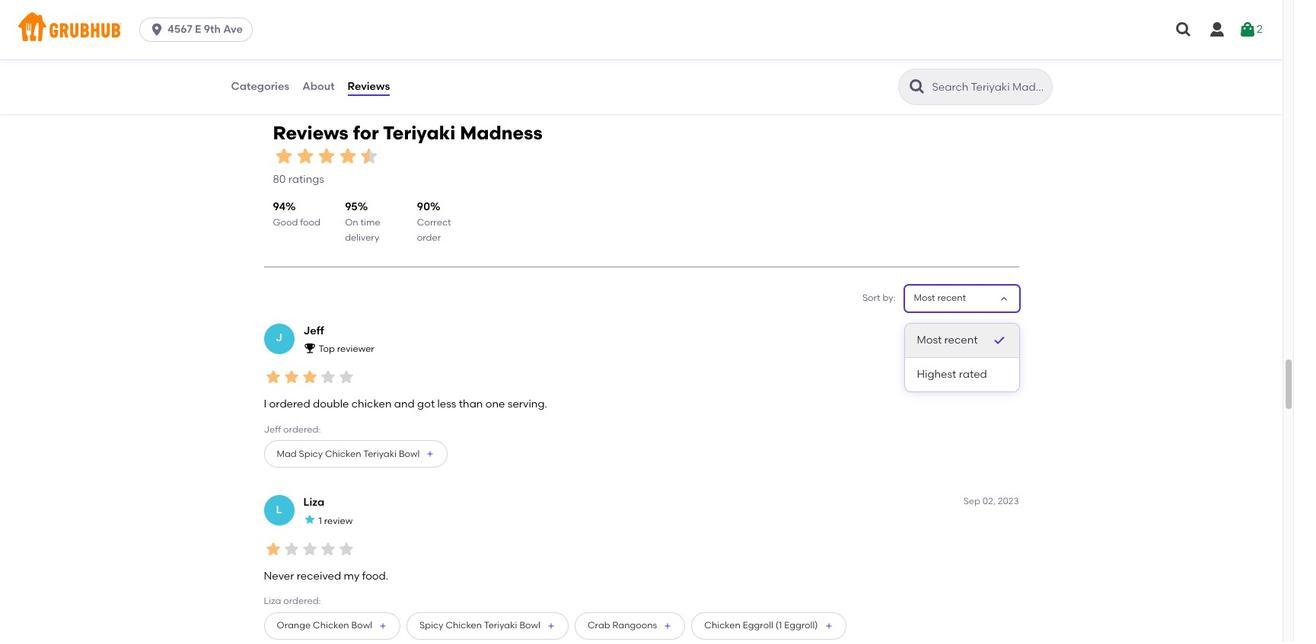 Task type: vqa. For each thing, say whether or not it's contained in the screenshot.
Oct 13, 2023
yes



Task type: locate. For each thing, give the bounding box(es) containing it.
most inside option
[[917, 333, 942, 346]]

0 vertical spatial teriyaki
[[383, 122, 456, 144]]

liza
[[304, 496, 325, 509], [264, 596, 281, 606]]

plus icon image right eggroll)
[[825, 621, 834, 630]]

by:
[[883, 293, 896, 303]]

mad spicy chicken teriyaki bowl button
[[264, 440, 448, 468]]

1 horizontal spatial spicy
[[420, 620, 444, 631]]

2023
[[998, 324, 1020, 335], [998, 496, 1020, 507]]

double
[[313, 398, 349, 411]]

1 horizontal spatial liza
[[304, 496, 325, 509]]

bowl down 'my'
[[352, 620, 373, 631]]

most recent option
[[905, 323, 1020, 358]]

never received my food.
[[264, 570, 389, 583]]

most recent up oct on the right
[[914, 293, 967, 303]]

0 vertical spatial spicy
[[299, 448, 323, 459]]

oct
[[967, 324, 983, 335]]

80
[[273, 173, 286, 186]]

1 review
[[319, 515, 353, 526]]

1 vertical spatial 2023
[[998, 496, 1020, 507]]

plus icon image left the "crab"
[[547, 621, 556, 630]]

most up highest
[[917, 333, 942, 346]]

2 vertical spatial teriyaki
[[484, 620, 518, 631]]

1 2023 from the top
[[998, 324, 1020, 335]]

svg image inside 2 button
[[1239, 21, 1258, 39]]

than
[[459, 398, 483, 411]]

svg image
[[1175, 21, 1194, 39], [1239, 21, 1258, 39]]

check icon image
[[992, 333, 1007, 348]]

star icon image
[[273, 146, 294, 167], [294, 146, 316, 167], [316, 146, 337, 167], [337, 146, 358, 167], [358, 146, 380, 167], [358, 146, 380, 167], [264, 368, 282, 386], [282, 368, 300, 386], [300, 368, 319, 386], [319, 368, 337, 386], [337, 368, 355, 386], [304, 514, 316, 526], [264, 540, 282, 558], [282, 540, 300, 558], [300, 540, 319, 558], [319, 540, 337, 558], [337, 540, 355, 558]]

1 vertical spatial teriyaki
[[363, 448, 397, 459]]

plus icon image for crab rangoons
[[664, 621, 673, 630]]

sort by:
[[863, 293, 896, 303]]

reviews inside button
[[348, 80, 390, 93]]

plus icon image down food.
[[379, 621, 388, 630]]

plus icon image for orange chicken bowl
[[379, 621, 388, 630]]

plus icon image down got
[[426, 449, 435, 459]]

ave
[[223, 23, 243, 36]]

jeff up trophy icon
[[304, 324, 324, 337]]

recent left 13,
[[945, 333, 979, 346]]

0 horizontal spatial liza
[[264, 596, 281, 606]]

1 vertical spatial reviews
[[273, 122, 349, 144]]

0 vertical spatial reviews
[[348, 80, 390, 93]]

recent
[[938, 293, 967, 303], [945, 333, 979, 346]]

reviews button
[[347, 59, 391, 114]]

orange chicken bowl
[[277, 620, 373, 631]]

categories button
[[230, 59, 290, 114]]

2 ordered: from the top
[[284, 596, 321, 606]]

2023 right 13,
[[998, 324, 1020, 335]]

1 horizontal spatial svg image
[[1239, 21, 1258, 39]]

2023 for i ordered double chicken and got less than one serving.
[[998, 324, 1020, 335]]

1 vertical spatial spicy
[[420, 620, 444, 631]]

food
[[300, 217, 321, 227]]

2023 for never received my food.
[[998, 496, 1020, 507]]

plus icon image inside mad spicy chicken teriyaki bowl button
[[426, 449, 435, 459]]

trophy icon image
[[304, 342, 316, 354]]

2
[[1258, 23, 1264, 36]]

0 vertical spatial jeff
[[304, 324, 324, 337]]

ratings
[[288, 173, 324, 186]]

0 horizontal spatial svg image
[[1175, 21, 1194, 39]]

spicy chicken teriyaki bowl
[[420, 620, 541, 631]]

good
[[273, 217, 298, 227]]

crab rangoons button
[[575, 612, 686, 639]]

1 svg image from the left
[[1175, 21, 1194, 39]]

liza down never at the bottom
[[264, 596, 281, 606]]

0 horizontal spatial spicy
[[299, 448, 323, 459]]

0 vertical spatial ordered:
[[283, 424, 321, 435]]

reviews
[[348, 80, 390, 93], [273, 122, 349, 144]]

1 vertical spatial recent
[[945, 333, 979, 346]]

recent up oct on the right
[[938, 293, 967, 303]]

main navigation navigation
[[0, 0, 1283, 59]]

Sort by: field
[[914, 292, 967, 305]]

orange
[[277, 620, 311, 631]]

Search Teriyaki Madness  search field
[[931, 80, 1048, 94]]

ordered:
[[283, 424, 321, 435], [284, 596, 321, 606]]

reviews for reviews
[[348, 80, 390, 93]]

plus icon image inside the chicken eggroll (1 eggroll) button
[[825, 621, 834, 630]]

most recent inside option
[[917, 333, 979, 346]]

plus icon image right rangoons
[[664, 621, 673, 630]]

one
[[486, 398, 505, 411]]

madness
[[460, 122, 543, 144]]

sep
[[964, 496, 981, 507]]

reviews up ratings
[[273, 122, 349, 144]]

jeff for jeff
[[304, 324, 324, 337]]

90 correct order
[[417, 200, 451, 243]]

jeff
[[304, 324, 324, 337], [264, 424, 281, 435]]

mad
[[277, 448, 297, 459]]

and
[[394, 398, 415, 411]]

categories
[[231, 80, 290, 93]]

jeff for jeff ordered:
[[264, 424, 281, 435]]

ordered: up orange
[[284, 596, 321, 606]]

most
[[914, 293, 936, 303], [917, 333, 942, 346]]

0 vertical spatial 2023
[[998, 324, 1020, 335]]

1 vertical spatial most recent
[[917, 333, 979, 346]]

teriyaki for for
[[383, 122, 456, 144]]

1 vertical spatial most
[[917, 333, 942, 346]]

teriyaki for chicken
[[484, 620, 518, 631]]

rated
[[959, 368, 988, 381]]

plus icon image for mad spicy chicken teriyaki bowl
[[426, 449, 435, 459]]

plus icon image inside crab rangoons button
[[664, 621, 673, 630]]

recent inside 'field'
[[938, 293, 967, 303]]

most recent
[[914, 293, 967, 303], [917, 333, 979, 346]]

highest rated
[[917, 368, 988, 381]]

plus icon image inside the orange chicken bowl button
[[379, 621, 388, 630]]

plus icon image
[[426, 449, 435, 459], [379, 621, 388, 630], [547, 621, 556, 630], [664, 621, 673, 630], [825, 621, 834, 630]]

1 ordered: from the top
[[283, 424, 321, 435]]

bowl down 'i ordered double chicken and got less than one serving.'
[[399, 448, 420, 459]]

svg image left 2 button
[[1209, 21, 1227, 39]]

j
[[276, 332, 283, 345]]

4567 e 9th ave button
[[139, 18, 259, 42]]

1 vertical spatial jeff
[[264, 424, 281, 435]]

i ordered double chicken and got less than one serving.
[[264, 398, 548, 411]]

svg image
[[1209, 21, 1227, 39], [149, 22, 165, 37]]

02,
[[983, 496, 996, 507]]

oct 13, 2023
[[967, 324, 1020, 335]]

reviewer
[[337, 344, 375, 354]]

1 vertical spatial ordered:
[[284, 596, 321, 606]]

2 2023 from the top
[[998, 496, 1020, 507]]

mad spicy chicken teriyaki bowl
[[277, 448, 420, 459]]

0 vertical spatial liza
[[304, 496, 325, 509]]

svg image inside 4567 e 9th ave button
[[149, 22, 165, 37]]

94 good food
[[273, 200, 321, 227]]

top
[[319, 344, 335, 354]]

most recent up highest rated
[[917, 333, 979, 346]]

review
[[324, 515, 353, 526]]

1 vertical spatial liza
[[264, 596, 281, 606]]

my
[[344, 570, 360, 583]]

2 svg image from the left
[[1239, 21, 1258, 39]]

bowl left the "crab"
[[520, 620, 541, 631]]

1 horizontal spatial jeff
[[304, 324, 324, 337]]

svg image left 4567 at the top left of the page
[[149, 22, 165, 37]]

4567 e 9th ave
[[168, 23, 243, 36]]

spicy
[[299, 448, 323, 459], [420, 620, 444, 631]]

liza up 1
[[304, 496, 325, 509]]

plus icon image inside spicy chicken teriyaki bowl button
[[547, 621, 556, 630]]

2023 right the 02,
[[998, 496, 1020, 507]]

80 ratings
[[273, 173, 324, 186]]

bowl
[[399, 448, 420, 459], [352, 620, 373, 631], [520, 620, 541, 631]]

chicken
[[325, 448, 361, 459], [313, 620, 349, 631], [446, 620, 482, 631], [705, 620, 741, 631]]

ordered: down ordered
[[283, 424, 321, 435]]

teriyaki
[[383, 122, 456, 144], [363, 448, 397, 459], [484, 620, 518, 631]]

crab rangoons
[[588, 620, 658, 631]]

about button
[[302, 59, 336, 114]]

jeff down i
[[264, 424, 281, 435]]

reviews up for
[[348, 80, 390, 93]]

most right by:
[[914, 293, 936, 303]]

0 horizontal spatial jeff
[[264, 424, 281, 435]]

0 horizontal spatial svg image
[[149, 22, 165, 37]]

0 vertical spatial most
[[914, 293, 936, 303]]

0 vertical spatial recent
[[938, 293, 967, 303]]



Task type: describe. For each thing, give the bounding box(es) containing it.
sort
[[863, 293, 881, 303]]

ordered: for ordered
[[283, 424, 321, 435]]

95
[[345, 200, 358, 213]]

plus icon image for chicken eggroll (1 eggroll)
[[825, 621, 834, 630]]

top reviewer
[[319, 344, 375, 354]]

95 on time delivery
[[345, 200, 381, 243]]

chicken eggroll (1 eggroll) button
[[692, 612, 847, 639]]

about
[[303, 80, 335, 93]]

e
[[195, 23, 201, 36]]

crab
[[588, 620, 611, 631]]

for
[[353, 122, 379, 144]]

chicken inside button
[[705, 620, 741, 631]]

i
[[264, 398, 267, 411]]

recent inside option
[[945, 333, 979, 346]]

eggroll
[[743, 620, 774, 631]]

ordered: for received
[[284, 596, 321, 606]]

2 button
[[1239, 16, 1264, 43]]

spicy chicken teriyaki bowl button
[[407, 612, 569, 639]]

less
[[438, 398, 457, 411]]

most inside 'field'
[[914, 293, 936, 303]]

liza for liza ordered:
[[264, 596, 281, 606]]

jeff ordered:
[[264, 424, 321, 435]]

liza ordered:
[[264, 596, 321, 606]]

got
[[418, 398, 435, 411]]

1 horizontal spatial bowl
[[399, 448, 420, 459]]

(1
[[776, 620, 783, 631]]

correct
[[417, 217, 451, 227]]

plus icon image for spicy chicken teriyaki bowl
[[547, 621, 556, 630]]

9th
[[204, 23, 221, 36]]

highest
[[917, 368, 957, 381]]

time
[[361, 217, 381, 227]]

chicken eggroll (1 eggroll)
[[705, 620, 818, 631]]

eggroll)
[[785, 620, 818, 631]]

1
[[319, 515, 322, 526]]

90
[[417, 200, 430, 213]]

search icon image
[[908, 78, 927, 96]]

rangoons
[[613, 620, 658, 631]]

1 horizontal spatial svg image
[[1209, 21, 1227, 39]]

order
[[417, 232, 441, 243]]

caret down icon image
[[998, 292, 1010, 305]]

13,
[[985, 324, 996, 335]]

delivery
[[345, 232, 379, 243]]

l
[[276, 503, 282, 516]]

0 vertical spatial most recent
[[914, 293, 967, 303]]

on
[[345, 217, 358, 227]]

ordered
[[269, 398, 311, 411]]

liza for liza
[[304, 496, 325, 509]]

chicken
[[352, 398, 392, 411]]

0 horizontal spatial bowl
[[352, 620, 373, 631]]

2 horizontal spatial bowl
[[520, 620, 541, 631]]

received
[[297, 570, 341, 583]]

reviews for reviews for teriyaki madness
[[273, 122, 349, 144]]

94
[[273, 200, 286, 213]]

4567
[[168, 23, 192, 36]]

serving.
[[508, 398, 548, 411]]

never
[[264, 570, 294, 583]]

orange chicken bowl button
[[264, 612, 401, 639]]

food.
[[362, 570, 389, 583]]

sep 02, 2023
[[964, 496, 1020, 507]]

reviews for teriyaki madness
[[273, 122, 543, 144]]



